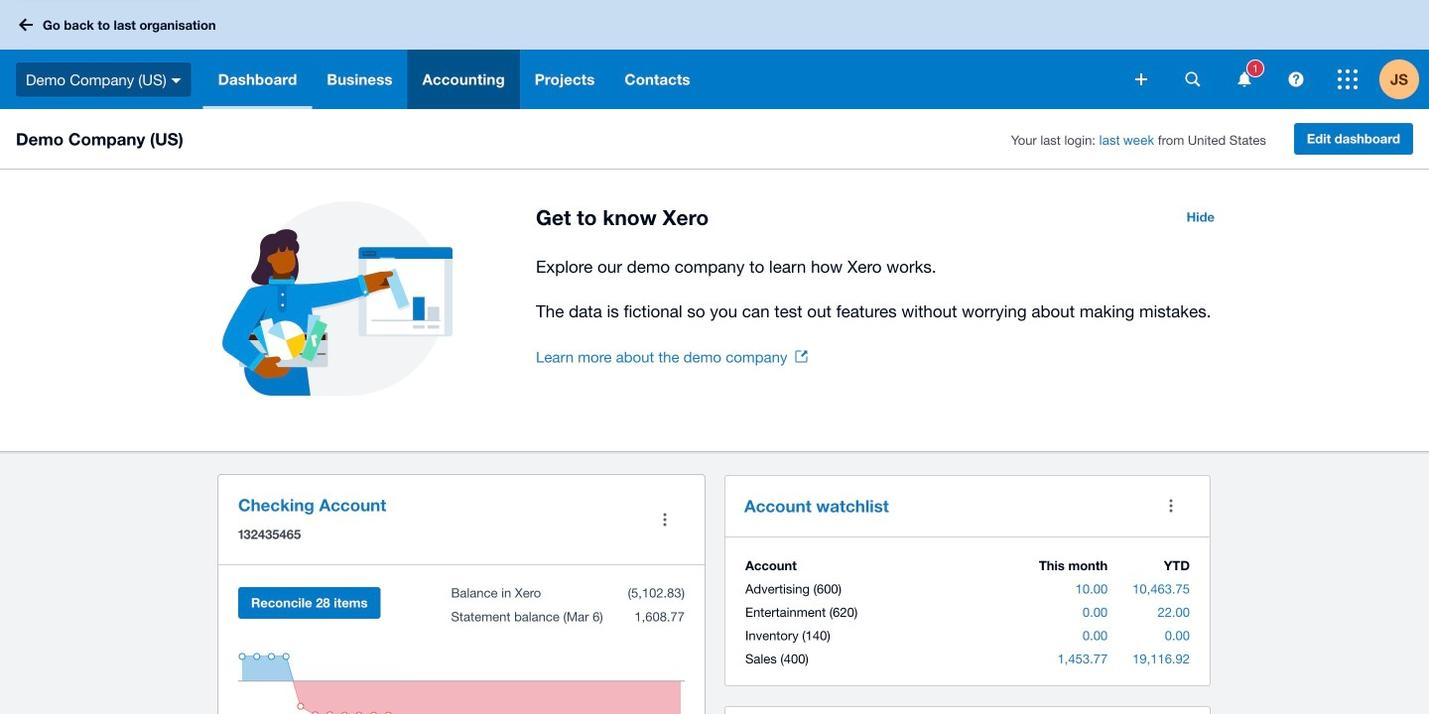 Task type: vqa. For each thing, say whether or not it's contained in the screenshot.
Manage menu toggle IMAGE
yes



Task type: describe. For each thing, give the bounding box(es) containing it.
manage menu toggle image
[[645, 500, 685, 540]]

intro banner body element
[[536, 253, 1227, 326]]



Task type: locate. For each thing, give the bounding box(es) containing it.
1 horizontal spatial svg image
[[1238, 72, 1251, 87]]

0 horizontal spatial svg image
[[1135, 73, 1147, 85]]

2 horizontal spatial svg image
[[1338, 69, 1358, 89]]

svg image
[[19, 18, 33, 31], [1186, 72, 1200, 87], [1289, 72, 1304, 87], [171, 78, 181, 83]]

svg image
[[1338, 69, 1358, 89], [1238, 72, 1251, 87], [1135, 73, 1147, 85]]

banner
[[0, 0, 1429, 109]]



